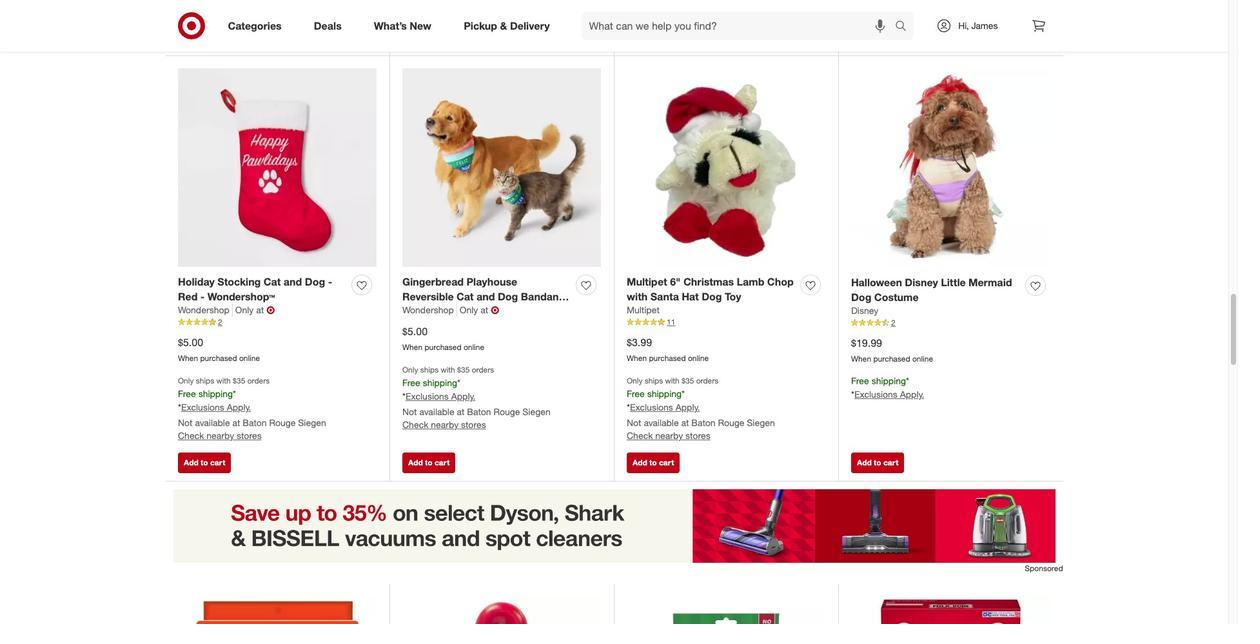 Task type: describe. For each thing, give the bounding box(es) containing it.
check nearby stores button for multipet 6" christmas lamb chop with santa hat dog toy
[[627, 430, 711, 443]]

cart for gingerbread playhouse reversible cat and dog bandana - wondershop™
[[435, 458, 450, 467]]

categories link
[[217, 12, 298, 40]]

shipping for holiday stocking cat and dog - red - wondershop™
[[198, 389, 233, 399]]

with inside the multipet 6" christmas lamb chop with santa hat dog toy
[[627, 290, 648, 303]]

add to cart for halloween disney little mermaid dog costume
[[857, 458, 899, 467]]

ships for multipet 6" christmas lamb chop with santa hat dog toy
[[645, 376, 663, 386]]

orders for bandana
[[472, 365, 494, 375]]

siegen for multipet 6" christmas lamb chop with santa hat dog toy
[[747, 417, 775, 428]]

free for holiday stocking cat and dog - red - wondershop™
[[178, 389, 196, 399]]

$3.99 when purchased online
[[627, 336, 709, 363]]

available for holiday stocking cat and dog - red - wondershop™
[[195, 417, 230, 428]]

deals
[[314, 19, 342, 32]]

pick it up
[[857, 32, 892, 42]]

stocking
[[218, 275, 261, 288]]

halloween disney little mermaid dog costume link
[[851, 275, 1021, 305]]

check stores
[[184, 32, 230, 42]]

santa
[[651, 290, 679, 303]]

add for multipet 6" christmas lamb chop with santa hat dog toy
[[633, 458, 648, 467]]

2 horizontal spatial 2
[[906, 5, 911, 16]]

little
[[941, 276, 966, 289]]

exclusions for holiday stocking cat and dog - red - wondershop™
[[181, 402, 224, 413]]

cart for holiday stocking cat and dog - red - wondershop™
[[210, 458, 225, 467]]

check nearby stores button for gingerbread playhouse reversible cat and dog bandana - wondershop™
[[403, 419, 486, 432]]

dog inside halloween disney little mermaid dog costume
[[851, 291, 872, 304]]

halloween
[[851, 276, 902, 289]]

exclusions apply. button for gingerbread playhouse reversible cat and dog bandana - wondershop™
[[406, 390, 476, 403]]

add to cart button for halloween disney little mermaid dog costume
[[851, 453, 905, 473]]

pickup & delivery link
[[453, 12, 566, 40]]

and inside "holiday stocking cat and dog - red - wondershop™"
[[284, 275, 302, 288]]

add to cart for gingerbread playhouse reversible cat and dog bandana - wondershop™
[[408, 458, 450, 467]]

exclusions inside free shipping * * exclusions apply.
[[855, 389, 898, 400]]

holiday stocking cat and dog - red - wondershop™
[[178, 275, 332, 303]]

what's new
[[374, 19, 432, 32]]

to for halloween disney little mermaid dog costume
[[874, 458, 882, 467]]

rouge for multipet 6" christmas lamb chop with santa hat dog toy
[[718, 417, 745, 428]]

pick it up button
[[851, 27, 897, 48]]

free for multipet 6" christmas lamb chop with santa hat dog toy
[[627, 389, 645, 399]]

only ships with $35 orders free shipping * * exclusions apply. not available at baton rouge siegen check nearby stores for santa
[[627, 376, 775, 441]]

$35 for red
[[233, 376, 245, 386]]

multipet 6" christmas lamb chop with santa hat dog toy link
[[627, 275, 795, 304]]

add to cart button for holiday stocking cat and dog - red - wondershop™
[[178, 453, 231, 473]]

check stores button
[[178, 27, 236, 48]]

delivery
[[510, 19, 550, 32]]

when for gingerbread playhouse reversible cat and dog bandana - wondershop™
[[403, 343, 423, 352]]

online for santa
[[688, 354, 709, 363]]

2 for holiday stocking cat and dog - red - wondershop™
[[218, 318, 222, 327]]

multipet 6" christmas lamb chop with santa hat dog toy
[[627, 275, 794, 303]]

to for holiday stocking cat and dog - red - wondershop™
[[201, 458, 208, 467]]

when for holiday stocking cat and dog - red - wondershop™
[[178, 354, 198, 363]]

$3.99
[[627, 336, 652, 349]]

not for gingerbread playhouse reversible cat and dog bandana - wondershop™
[[403, 406, 417, 417]]

lamb
[[737, 275, 765, 288]]

hi, james
[[959, 20, 998, 31]]

when for multipet 6" christmas lamb chop with santa hat dog toy
[[627, 354, 647, 363]]

deals link
[[303, 12, 358, 40]]

pickup & delivery
[[464, 19, 550, 32]]

at for multipet 6" christmas lamb chop with santa hat dog toy
[[682, 417, 689, 428]]

christmas
[[684, 275, 734, 288]]

2 link for little
[[851, 318, 1051, 329]]

What can we help you find? suggestions appear below search field
[[582, 12, 899, 40]]

gingerbread
[[403, 275, 464, 288]]

what's
[[374, 19, 407, 32]]

$35 for santa
[[682, 376, 694, 386]]

only ships with $35 orders free shipping * * exclusions apply. not available at baton rouge siegen check nearby stores for red
[[178, 376, 326, 441]]

gingerbread playhouse reversible cat and dog bandana - wondershop™
[[403, 275, 565, 318]]

stores for holiday stocking cat and dog - red - wondershop™
[[237, 430, 262, 441]]

shipping inside free shipping * * exclusions apply.
[[872, 376, 906, 386]]

within
[[880, 5, 903, 16]]

it
[[875, 32, 880, 42]]

orders for santa
[[696, 376, 719, 386]]

only for gingerbread playhouse reversible cat and dog bandana - wondershop™
[[403, 365, 418, 375]]

free shipping * * exclusions apply.
[[851, 376, 925, 400]]

up
[[882, 32, 892, 42]]

stores for multipet 6" christmas lamb chop with santa hat dog toy
[[686, 430, 711, 441]]

online inside $19.99 when purchased online
[[913, 354, 933, 364]]

rouge for holiday stocking cat and dog - red - wondershop™
[[269, 417, 296, 428]]

exclusions apply. button for holiday stocking cat and dog - red - wondershop™
[[181, 401, 251, 414]]

add for halloween disney little mermaid dog costume
[[857, 458, 872, 467]]

apply. for holiday stocking cat and dog - red - wondershop™
[[227, 402, 251, 413]]

mermaid
[[969, 276, 1012, 289]]

only for multipet 6" christmas lamb chop with santa hat dog toy
[[627, 376, 643, 386]]

0 vertical spatial -
[[328, 275, 332, 288]]

wondershop™ for cat
[[208, 290, 275, 303]]

$19.99 when purchased online
[[851, 337, 933, 364]]

wondershop™ for reversible
[[410, 305, 477, 318]]

only ships with $35 orders free shipping * * exclusions apply. not available at baton rouge siegen check nearby stores for bandana
[[403, 365, 551, 430]]

nearby for gingerbread playhouse reversible cat and dog bandana - wondershop™
[[431, 419, 459, 430]]

only for holiday stocking cat and dog - red - wondershop™
[[178, 376, 194, 386]]

wondershop only at ¬ for gingerbread
[[403, 304, 499, 317]]

exclusions for gingerbread playhouse reversible cat and dog bandana - wondershop™
[[406, 391, 449, 402]]

&
[[500, 19, 507, 32]]

siegen for holiday stocking cat and dog - red - wondershop™
[[298, 417, 326, 428]]

reversible
[[403, 290, 454, 303]]

hat
[[682, 290, 699, 303]]

wondershop for gingerbread playhouse reversible cat and dog bandana - wondershop™
[[403, 305, 454, 316]]

nearby for holiday stocking cat and dog - red - wondershop™
[[207, 430, 234, 441]]

multipet link
[[627, 304, 660, 317]]

gingerbread playhouse reversible cat and dog bandana - wondershop™ link
[[403, 275, 571, 318]]

exclusions apply. button for multipet 6" christmas lamb chop with santa hat dog toy
[[630, 401, 700, 414]]

add to cart for multipet 6" christmas lamb chop with santa hat dog toy
[[633, 458, 674, 467]]

ready
[[851, 5, 877, 16]]

pickup
[[464, 19, 497, 32]]

cat inside the gingerbread playhouse reversible cat and dog bandana - wondershop™
[[457, 290, 474, 303]]



Task type: vqa. For each thing, say whether or not it's contained in the screenshot.
leftmost 'Check nearby stores' button
yes



Task type: locate. For each thing, give the bounding box(es) containing it.
purchased inside $3.99 when purchased online
[[649, 354, 686, 363]]

$5.00 down the red
[[178, 336, 203, 349]]

disney down halloween
[[851, 305, 879, 316]]

0 horizontal spatial wondershop
[[178, 305, 230, 316]]

when
[[403, 343, 423, 352], [178, 354, 198, 363], [627, 354, 647, 363], [851, 354, 872, 364]]

stores
[[208, 32, 230, 42], [461, 419, 486, 430], [237, 430, 262, 441], [686, 430, 711, 441]]

when down the red
[[178, 354, 198, 363]]

cat right stocking
[[264, 275, 281, 288]]

0 horizontal spatial orders
[[248, 376, 270, 386]]

cart
[[659, 32, 674, 42], [210, 458, 225, 467], [435, 458, 450, 467], [659, 458, 674, 467], [884, 458, 899, 467]]

with for holiday stocking cat and dog - red - wondershop™
[[216, 376, 231, 386]]

1 horizontal spatial wondershop
[[403, 305, 454, 316]]

1 multipet from the top
[[627, 275, 667, 288]]

1 vertical spatial wondershop™
[[410, 305, 477, 318]]

1 vertical spatial multipet
[[627, 305, 660, 316]]

advertisement region
[[165, 489, 1063, 563]]

2 horizontal spatial -
[[403, 305, 407, 318]]

wondershop link
[[178, 304, 233, 317], [403, 304, 457, 317]]

available for gingerbread playhouse reversible cat and dog bandana - wondershop™
[[420, 406, 455, 417]]

2 left hours
[[906, 5, 911, 16]]

bandana
[[521, 290, 565, 303]]

1 horizontal spatial $5.00 when purchased online
[[403, 325, 484, 352]]

dog inside "holiday stocking cat and dog - red - wondershop™"
[[305, 275, 325, 288]]

halloween disney little mermaid dog costume
[[851, 276, 1012, 304]]

1 wondershop only at ¬ from the left
[[178, 304, 275, 317]]

wondershop link for holiday stocking cat and dog - red - wondershop™
[[178, 304, 233, 317]]

to
[[650, 32, 657, 42], [201, 458, 208, 467], [425, 458, 433, 467], [650, 458, 657, 467], [874, 458, 882, 467]]

add for holiday stocking cat and dog - red - wondershop™
[[184, 458, 199, 467]]

wondershop only at ¬ down stocking
[[178, 304, 275, 317]]

wondershop only at ¬
[[178, 304, 275, 317], [403, 304, 499, 317]]

apply. inside free shipping * * exclusions apply.
[[900, 389, 925, 400]]

available
[[420, 406, 455, 417], [195, 417, 230, 428], [644, 417, 679, 428]]

holiday stocking cat and dog - red - wondershop™ link
[[178, 275, 346, 304]]

online for bandana
[[464, 343, 484, 352]]

1 horizontal spatial -
[[328, 275, 332, 288]]

2 link down halloween disney little mermaid dog costume link
[[851, 318, 1051, 329]]

shipping for gingerbread playhouse reversible cat and dog bandana - wondershop™
[[423, 377, 457, 388]]

stores inside 'button'
[[208, 32, 230, 42]]

2 for halloween disney little mermaid dog costume
[[891, 318, 896, 328]]

dog
[[305, 275, 325, 288], [498, 290, 518, 303], [702, 290, 722, 303], [851, 291, 872, 304]]

0 horizontal spatial -
[[201, 290, 205, 303]]

$5.00 when purchased online down the red
[[178, 336, 260, 363]]

0 horizontal spatial ¬
[[267, 304, 275, 317]]

purchased for red
[[200, 354, 237, 363]]

0 vertical spatial cat
[[264, 275, 281, 288]]

toy
[[725, 290, 741, 303]]

1 horizontal spatial rouge
[[494, 406, 520, 417]]

pickup
[[958, 5, 985, 16]]

2 horizontal spatial not
[[627, 417, 642, 428]]

when down $3.99
[[627, 354, 647, 363]]

cart for halloween disney little mermaid dog costume
[[884, 458, 899, 467]]

2 horizontal spatial $35
[[682, 376, 694, 386]]

1 horizontal spatial $5.00
[[403, 325, 428, 338]]

2 horizontal spatial orders
[[696, 376, 719, 386]]

0 horizontal spatial nearby
[[207, 430, 234, 441]]

wondershop™ down stocking
[[208, 290, 275, 303]]

$5.00 for gingerbread playhouse reversible cat and dog bandana - wondershop™
[[403, 325, 428, 338]]

categories
[[228, 19, 282, 32]]

free
[[851, 376, 869, 386], [403, 377, 420, 388], [178, 389, 196, 399], [627, 389, 645, 399]]

$5.00
[[403, 325, 428, 338], [178, 336, 203, 349]]

chop
[[768, 275, 794, 288]]

1 horizontal spatial wondershop link
[[403, 304, 457, 317]]

and
[[284, 275, 302, 288], [477, 290, 495, 303]]

0 horizontal spatial siegen
[[298, 417, 326, 428]]

wondershop down reversible
[[403, 305, 454, 316]]

gingerbread playhouse reversible cat and dog bandana - wondershop™ image
[[403, 68, 601, 267], [403, 68, 601, 267]]

2 wondershop link from the left
[[403, 304, 457, 317]]

0 horizontal spatial ships
[[196, 376, 214, 386]]

2 horizontal spatial siegen
[[747, 417, 775, 428]]

online
[[464, 343, 484, 352], [239, 354, 260, 363], [688, 354, 709, 363], [913, 354, 933, 364]]

wondershop link down the red
[[178, 304, 233, 317]]

when inside $3.99 when purchased online
[[627, 354, 647, 363]]

orders for red
[[248, 376, 270, 386]]

check nearby stores button
[[403, 419, 486, 432], [178, 430, 262, 443], [627, 430, 711, 443]]

only
[[235, 305, 254, 316], [460, 305, 478, 316], [403, 365, 418, 375], [178, 376, 194, 386], [627, 376, 643, 386]]

0 horizontal spatial available
[[195, 417, 230, 428]]

1 ¬ from the left
[[267, 304, 275, 317]]

2 vertical spatial -
[[403, 305, 407, 318]]

wondershop for holiday stocking cat and dog - red - wondershop™
[[178, 305, 230, 316]]

1 vertical spatial and
[[477, 290, 495, 303]]

at
[[256, 305, 264, 316], [481, 305, 488, 316], [457, 406, 465, 417], [233, 417, 240, 428], [682, 417, 689, 428]]

2 horizontal spatial nearby
[[656, 430, 683, 441]]

check for multipet 6" christmas lamb chop with santa hat dog toy
[[627, 430, 653, 441]]

1 horizontal spatial only ships with $35 orders free shipping * * exclusions apply. not available at baton rouge siegen check nearby stores
[[403, 365, 551, 430]]

$35 for bandana
[[457, 365, 470, 375]]

multipet for multipet
[[627, 305, 660, 316]]

wondershop™ inside the gingerbread playhouse reversible cat and dog bandana - wondershop™
[[410, 305, 477, 318]]

- inside the gingerbread playhouse reversible cat and dog bandana - wondershop™
[[403, 305, 407, 318]]

2 wondershop from the left
[[403, 305, 454, 316]]

wondershop™ inside "holiday stocking cat and dog - red - wondershop™"
[[208, 290, 275, 303]]

2 horizontal spatial rouge
[[718, 417, 745, 428]]

disney inside halloween disney little mermaid dog costume
[[905, 276, 938, 289]]

2 down stocking
[[218, 318, 222, 327]]

check
[[184, 32, 206, 42], [403, 419, 429, 430], [178, 430, 204, 441], [627, 430, 653, 441]]

multipet down the santa
[[627, 305, 660, 316]]

0 horizontal spatial rouge
[[269, 417, 296, 428]]

check for gingerbread playhouse reversible cat and dog bandana - wondershop™
[[403, 419, 429, 430]]

¬
[[267, 304, 275, 317], [491, 304, 499, 317]]

wondershop™ down reversible
[[410, 305, 477, 318]]

free inside free shipping * * exclusions apply.
[[851, 376, 869, 386]]

shipping
[[872, 376, 906, 386], [423, 377, 457, 388], [198, 389, 233, 399], [647, 389, 682, 399]]

0 horizontal spatial baton
[[243, 417, 267, 428]]

check inside check stores 'button'
[[184, 32, 206, 42]]

hours
[[914, 5, 936, 16]]

1 horizontal spatial ships
[[420, 365, 439, 375]]

rouge for gingerbread playhouse reversible cat and dog bandana - wondershop™
[[494, 406, 520, 417]]

and inside the gingerbread playhouse reversible cat and dog bandana - wondershop™
[[477, 290, 495, 303]]

ships for holiday stocking cat and dog - red - wondershop™
[[196, 376, 214, 386]]

wondershop
[[178, 305, 230, 316], [403, 305, 454, 316]]

wondershop™
[[208, 290, 275, 303], [410, 305, 477, 318]]

exclusions
[[855, 389, 898, 400], [406, 391, 449, 402], [181, 402, 224, 413], [630, 402, 673, 413]]

- for gingerbread playhouse reversible cat and dog bandana - wondershop™
[[403, 305, 407, 318]]

6"
[[670, 275, 681, 288]]

rouge
[[494, 406, 520, 417], [269, 417, 296, 428], [718, 417, 745, 428]]

apply. for multipet 6" christmas lamb chop with santa hat dog toy
[[676, 402, 700, 413]]

and down playhouse
[[477, 290, 495, 303]]

2 horizontal spatial ships
[[645, 376, 663, 386]]

disney up costume
[[905, 276, 938, 289]]

only ships with $35 orders free shipping * * exclusions apply. not available at baton rouge siegen check nearby stores
[[403, 365, 551, 430], [178, 376, 326, 441], [627, 376, 775, 441]]

add to cart button for gingerbread playhouse reversible cat and dog bandana - wondershop™
[[403, 453, 456, 473]]

1 horizontal spatial check nearby stores button
[[403, 419, 486, 432]]

online inside $3.99 when purchased online
[[688, 354, 709, 363]]

2 link for cat
[[178, 317, 377, 328]]

2 horizontal spatial only ships with $35 orders free shipping * * exclusions apply. not available at baton rouge siegen check nearby stores
[[627, 376, 775, 441]]

1 horizontal spatial not
[[403, 406, 417, 417]]

2 wondershop only at ¬ from the left
[[403, 304, 499, 317]]

orders
[[472, 365, 494, 375], [248, 376, 270, 386], [696, 376, 719, 386]]

1 horizontal spatial orders
[[472, 365, 494, 375]]

0 horizontal spatial cat
[[264, 275, 281, 288]]

-
[[328, 275, 332, 288], [201, 290, 205, 303], [403, 305, 407, 318]]

1 wondershop from the left
[[178, 305, 230, 316]]

candy cane with apple and cinnamon flavored gingerbread men dog treats - 4.4oz - wondershop™ image
[[403, 597, 601, 624], [403, 597, 601, 624]]

sponsored
[[1025, 564, 1063, 573]]

apply. for gingerbread playhouse reversible cat and dog bandana - wondershop™
[[451, 391, 476, 402]]

$5.00 when purchased online for gingerbread playhouse reversible cat and dog bandana - wondershop™
[[403, 325, 484, 352]]

0 vertical spatial and
[[284, 275, 302, 288]]

james
[[972, 20, 998, 31]]

online for red
[[239, 354, 260, 363]]

0 horizontal spatial check nearby stores button
[[178, 430, 262, 443]]

add to cart
[[633, 32, 674, 42], [184, 458, 225, 467], [408, 458, 450, 467], [633, 458, 674, 467], [857, 458, 899, 467]]

$5.00 down reversible
[[403, 325, 428, 338]]

purchased for santa
[[649, 354, 686, 363]]

cart for multipet 6" christmas lamb chop with santa hat dog toy
[[659, 458, 674, 467]]

0 horizontal spatial $5.00
[[178, 336, 203, 349]]

with for multipet 6" christmas lamb chop with santa hat dog toy
[[665, 376, 680, 386]]

add to cart button for multipet 6" christmas lamb chop with santa hat dog toy
[[627, 453, 680, 473]]

when down $19.99
[[851, 354, 872, 364]]

1 vertical spatial cat
[[457, 290, 474, 303]]

¬ for and
[[267, 304, 275, 317]]

ships for gingerbread playhouse reversible cat and dog bandana - wondershop™
[[420, 365, 439, 375]]

1 horizontal spatial $35
[[457, 365, 470, 375]]

0 horizontal spatial 2 link
[[178, 317, 377, 328]]

multipet
[[627, 275, 667, 288], [627, 305, 660, 316]]

- for holiday stocking cat and dog - red - wondershop™
[[201, 290, 205, 303]]

*
[[906, 376, 910, 386], [457, 377, 461, 388], [233, 389, 236, 399], [682, 389, 685, 399], [851, 389, 855, 400], [403, 391, 406, 402], [178, 402, 181, 413], [627, 402, 630, 413]]

2 horizontal spatial available
[[644, 417, 679, 428]]

exclusions for multipet 6" christmas lamb chop with santa hat dog toy
[[630, 402, 673, 413]]

and right stocking
[[284, 275, 302, 288]]

purchased
[[425, 343, 462, 352], [200, 354, 237, 363], [649, 354, 686, 363], [874, 354, 911, 364]]

$5.00 when purchased online
[[403, 325, 484, 352], [178, 336, 260, 363]]

nearby
[[431, 419, 459, 430], [207, 430, 234, 441], [656, 430, 683, 441]]

baton
[[467, 406, 491, 417], [243, 417, 267, 428], [692, 417, 716, 428]]

purchased for bandana
[[425, 343, 462, 352]]

available for multipet 6" christmas lamb chop with santa hat dog toy
[[644, 417, 679, 428]]

hi,
[[959, 20, 969, 31]]

when for halloween disney little mermaid dog costume
[[851, 354, 872, 364]]

0 horizontal spatial 2
[[218, 318, 222, 327]]

2
[[906, 5, 911, 16], [218, 318, 222, 327], [891, 318, 896, 328]]

¬ down "holiday stocking cat and dog - red - wondershop™"
[[267, 304, 275, 317]]

wondershop down the red
[[178, 305, 230, 316]]

0 horizontal spatial wondershop™
[[208, 290, 275, 303]]

1 vertical spatial -
[[201, 290, 205, 303]]

buddy biscuits peanut butter soft and chewy dog treats image
[[178, 597, 377, 624], [178, 597, 377, 624]]

dog inside the multipet 6" christmas lamb chop with santa hat dog toy
[[702, 290, 722, 303]]

0 vertical spatial multipet
[[627, 275, 667, 288]]

multipet 6" christmas lamb chop with santa hat dog toy image
[[627, 68, 826, 267], [627, 68, 826, 267]]

$5.00 for holiday stocking cat and dog - red - wondershop™
[[178, 336, 203, 349]]

0 vertical spatial disney
[[905, 276, 938, 289]]

check for holiday stocking cat and dog - red - wondershop™
[[178, 430, 204, 441]]

1 horizontal spatial baton
[[467, 406, 491, 417]]

cat inside "holiday stocking cat and dog - red - wondershop™"
[[264, 275, 281, 288]]

$5.00 when purchased online down reversible
[[403, 325, 484, 352]]

holiday
[[178, 275, 215, 288]]

at for gingerbread playhouse reversible cat and dog bandana - wondershop™
[[457, 406, 465, 417]]

$19.99
[[851, 337, 882, 350]]

not
[[403, 406, 417, 417], [178, 417, 193, 428], [627, 417, 642, 428]]

0 horizontal spatial wondershop only at ¬
[[178, 304, 275, 317]]

ships
[[420, 365, 439, 375], [196, 376, 214, 386], [645, 376, 663, 386]]

$5.00 when purchased online for holiday stocking cat and dog - red - wondershop™
[[178, 336, 260, 363]]

baton for bandana
[[467, 406, 491, 417]]

multipet for multipet 6" christmas lamb chop with santa hat dog toy
[[627, 275, 667, 288]]

halloween disney little mermaid dog costume image
[[851, 68, 1051, 268], [851, 68, 1051, 268]]

$35
[[457, 365, 470, 375], [233, 376, 245, 386], [682, 376, 694, 386]]

¬ down playhouse
[[491, 304, 499, 317]]

dog inside the gingerbread playhouse reversible cat and dog bandana - wondershop™
[[498, 290, 518, 303]]

2 horizontal spatial check nearby stores button
[[627, 430, 711, 443]]

with
[[939, 5, 956, 16], [627, 290, 648, 303], [441, 365, 455, 375], [216, 376, 231, 386], [665, 376, 680, 386]]

cat down playhouse
[[457, 290, 474, 303]]

1 horizontal spatial disney
[[905, 276, 938, 289]]

when inside $19.99 when purchased online
[[851, 354, 872, 364]]

to for gingerbread playhouse reversible cat and dog bandana - wondershop™
[[425, 458, 433, 467]]

siegen
[[523, 406, 551, 417], [298, 417, 326, 428], [747, 417, 775, 428]]

stores for gingerbread playhouse reversible cat and dog bandana - wondershop™
[[461, 419, 486, 430]]

baton for santa
[[692, 417, 716, 428]]

2 link down "holiday stocking cat and dog - red - wondershop™" 'link'
[[178, 317, 377, 328]]

2 link
[[178, 317, 377, 328], [851, 318, 1051, 329]]

not for holiday stocking cat and dog - red - wondershop™
[[178, 417, 193, 428]]

nearby for multipet 6" christmas lamb chop with santa hat dog toy
[[656, 430, 683, 441]]

disney
[[905, 276, 938, 289], [851, 305, 879, 316]]

1 horizontal spatial ¬
[[491, 304, 499, 317]]

red
[[178, 290, 198, 303]]

purchased inside $19.99 when purchased online
[[874, 354, 911, 364]]

when down reversible
[[403, 343, 423, 352]]

1 wondershop link from the left
[[178, 304, 233, 317]]

add for gingerbread playhouse reversible cat and dog bandana - wondershop™
[[408, 458, 423, 467]]

2 multipet from the top
[[627, 305, 660, 316]]

0 horizontal spatial only ships with $35 orders free shipping * * exclusions apply. not available at baton rouge siegen check nearby stores
[[178, 376, 326, 441]]

wondershop link for gingerbread playhouse reversible cat and dog bandana - wondershop™
[[403, 304, 457, 317]]

11
[[667, 318, 676, 327]]

0 vertical spatial wondershop™
[[208, 290, 275, 303]]

blue buffalo santa snacks tasty chicken recipe soft dog treats - 4.5oz image
[[627, 597, 826, 624], [627, 597, 826, 624]]

0 horizontal spatial wondershop link
[[178, 304, 233, 317]]

0 horizontal spatial disney
[[851, 305, 879, 316]]

1 horizontal spatial 2
[[891, 318, 896, 328]]

1 horizontal spatial available
[[420, 406, 455, 417]]

milk-bone in beef flavor  medium dog treats image
[[851, 597, 1051, 624], [851, 597, 1051, 624]]

search button
[[890, 12, 921, 43]]

playhouse
[[467, 275, 517, 288]]

what's new link
[[363, 12, 448, 40]]

0 horizontal spatial and
[[284, 275, 302, 288]]

0 horizontal spatial $5.00 when purchased online
[[178, 336, 260, 363]]

search
[[890, 20, 921, 33]]

to for multipet 6" christmas lamb chop with santa hat dog toy
[[650, 458, 657, 467]]

1 horizontal spatial wondershop only at ¬
[[403, 304, 499, 317]]

wondershop link down reversible
[[403, 304, 457, 317]]

new
[[410, 19, 432, 32]]

1 horizontal spatial wondershop™
[[410, 305, 477, 318]]

0 horizontal spatial $35
[[233, 376, 245, 386]]

2 horizontal spatial baton
[[692, 417, 716, 428]]

at for holiday stocking cat and dog - red - wondershop™
[[233, 417, 240, 428]]

add
[[633, 32, 648, 42], [184, 458, 199, 467], [408, 458, 423, 467], [633, 458, 648, 467], [857, 458, 872, 467]]

free for gingerbread playhouse reversible cat and dog bandana - wondershop™
[[403, 377, 420, 388]]

costume
[[875, 291, 919, 304]]

add to cart for holiday stocking cat and dog - red - wondershop™
[[184, 458, 225, 467]]

wondershop only at ¬ down reversible
[[403, 304, 499, 317]]

11 link
[[627, 317, 826, 328]]

not for multipet 6" christmas lamb chop with santa hat dog toy
[[627, 417, 642, 428]]

1 horizontal spatial siegen
[[523, 406, 551, 417]]

disney link
[[851, 305, 879, 318]]

2 down costume
[[891, 318, 896, 328]]

1 horizontal spatial cat
[[457, 290, 474, 303]]

holiday stocking cat and dog - red - wondershop™ image
[[178, 68, 377, 267], [178, 68, 377, 267]]

1 vertical spatial disney
[[851, 305, 879, 316]]

¬ for cat
[[491, 304, 499, 317]]

1 horizontal spatial and
[[477, 290, 495, 303]]

wondershop only at ¬ for holiday
[[178, 304, 275, 317]]

2 ¬ from the left
[[491, 304, 499, 317]]

check nearby stores button for holiday stocking cat and dog - red - wondershop™
[[178, 430, 262, 443]]

pick
[[857, 32, 873, 42]]

baton for red
[[243, 417, 267, 428]]

multipet up the santa
[[627, 275, 667, 288]]

shipping for multipet 6" christmas lamb chop with santa hat dog toy
[[647, 389, 682, 399]]

siegen for gingerbread playhouse reversible cat and dog bandana - wondershop™
[[523, 406, 551, 417]]

0 horizontal spatial not
[[178, 417, 193, 428]]

with for gingerbread playhouse reversible cat and dog bandana - wondershop™
[[441, 365, 455, 375]]

1 horizontal spatial nearby
[[431, 419, 459, 430]]

ready within 2 hours with pickup
[[851, 5, 985, 16]]

multipet inside the multipet 6" christmas lamb chop with santa hat dog toy
[[627, 275, 667, 288]]

cat
[[264, 275, 281, 288], [457, 290, 474, 303]]

1 horizontal spatial 2 link
[[851, 318, 1051, 329]]



